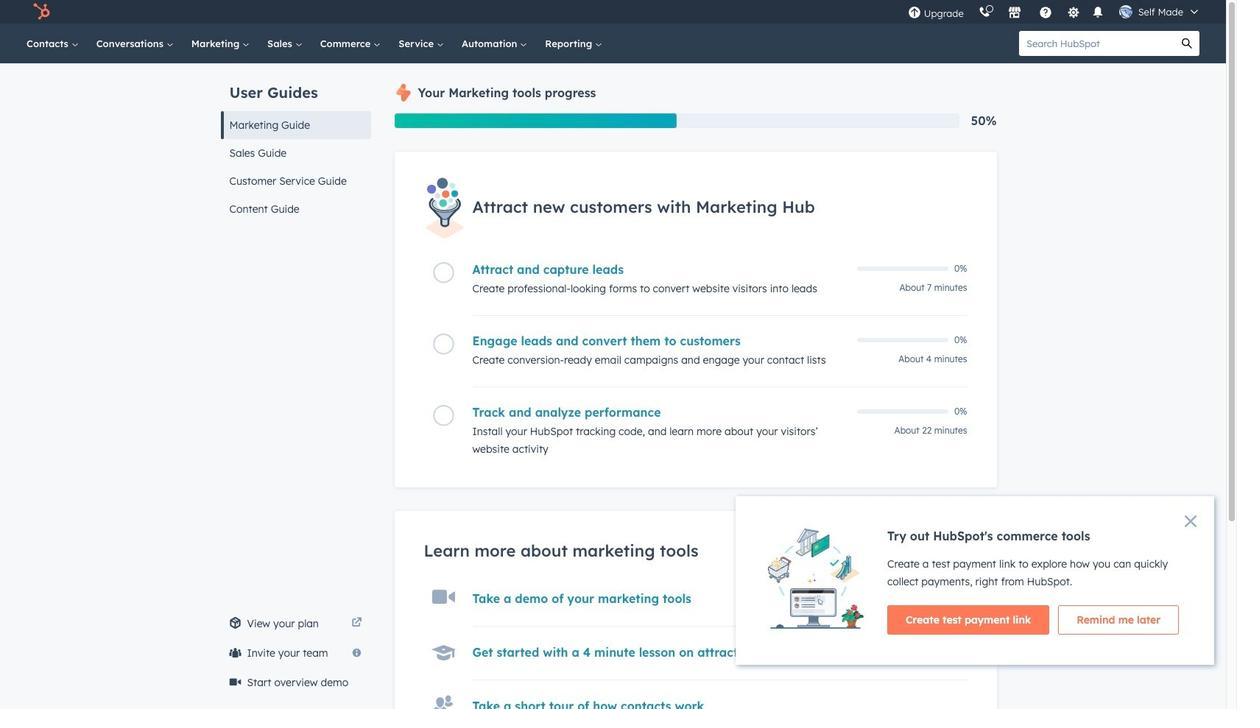 Task type: vqa. For each thing, say whether or not it's contained in the screenshot.
Search search field
no



Task type: locate. For each thing, give the bounding box(es) containing it.
link opens in a new window image
[[352, 615, 362, 633]]

menu
[[901, 0, 1209, 24]]

progress bar
[[394, 113, 677, 128]]

ruby anderson image
[[1119, 5, 1133, 18]]



Task type: describe. For each thing, give the bounding box(es) containing it.
close image
[[1185, 516, 1197, 527]]

link opens in a new window image
[[352, 618, 362, 629]]

Search HubSpot search field
[[1019, 31, 1175, 56]]

marketplaces image
[[1008, 7, 1021, 20]]

user guides element
[[221, 63, 371, 223]]



